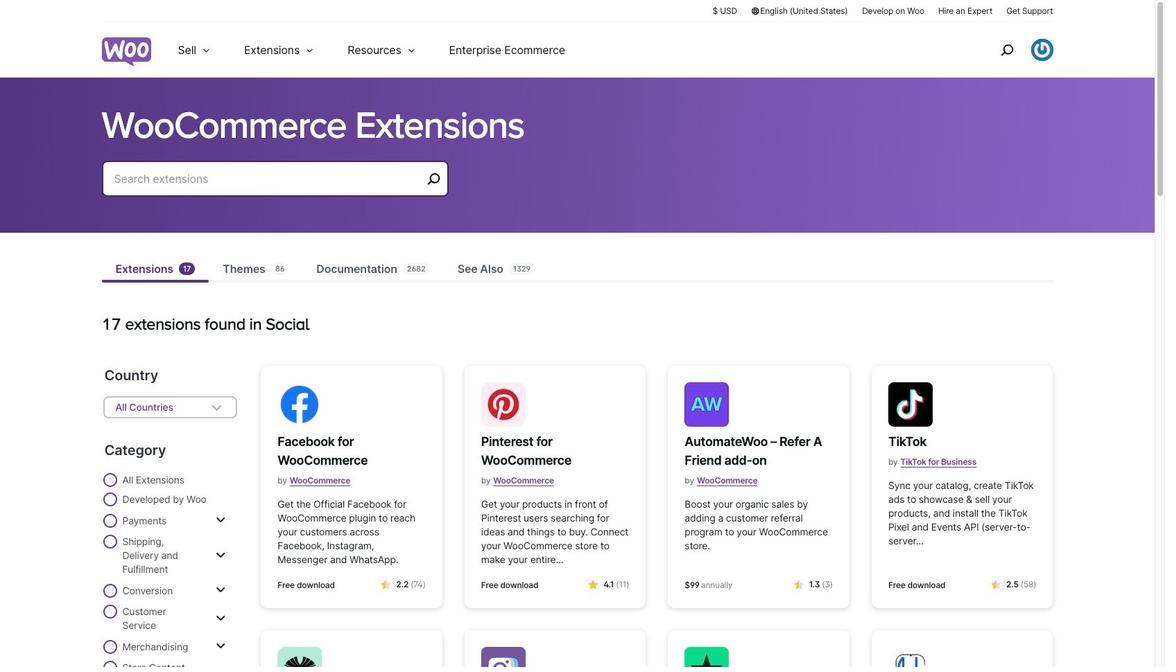 Task type: vqa. For each thing, say whether or not it's contained in the screenshot.
Search extensions Search Field at left
yes



Task type: describe. For each thing, give the bounding box(es) containing it.
Search extensions search field
[[114, 169, 422, 189]]

1 show subcategories image from the top
[[216, 515, 225, 526]]

2 show subcategories image from the top
[[216, 642, 225, 653]]

2 show subcategories image from the top
[[216, 550, 225, 561]]

Filter countries field
[[103, 397, 237, 419]]

search image
[[996, 39, 1018, 61]]



Task type: locate. For each thing, give the bounding box(es) containing it.
show subcategories image
[[216, 515, 225, 526], [216, 550, 225, 561], [216, 585, 225, 596]]

3 show subcategories image from the top
[[216, 585, 225, 596]]

1 vertical spatial show subcategories image
[[216, 642, 225, 653]]

2 vertical spatial show subcategories image
[[216, 585, 225, 596]]

open account menu image
[[1031, 39, 1053, 61]]

0 vertical spatial show subcategories image
[[216, 613, 225, 625]]

show subcategories image
[[216, 613, 225, 625], [216, 642, 225, 653]]

1 show subcategories image from the top
[[216, 613, 225, 625]]

angle down image
[[208, 399, 225, 416]]

0 vertical spatial show subcategories image
[[216, 515, 225, 526]]

None search field
[[102, 161, 448, 214]]

service navigation menu element
[[971, 27, 1053, 72]]

1 vertical spatial show subcategories image
[[216, 550, 225, 561]]



